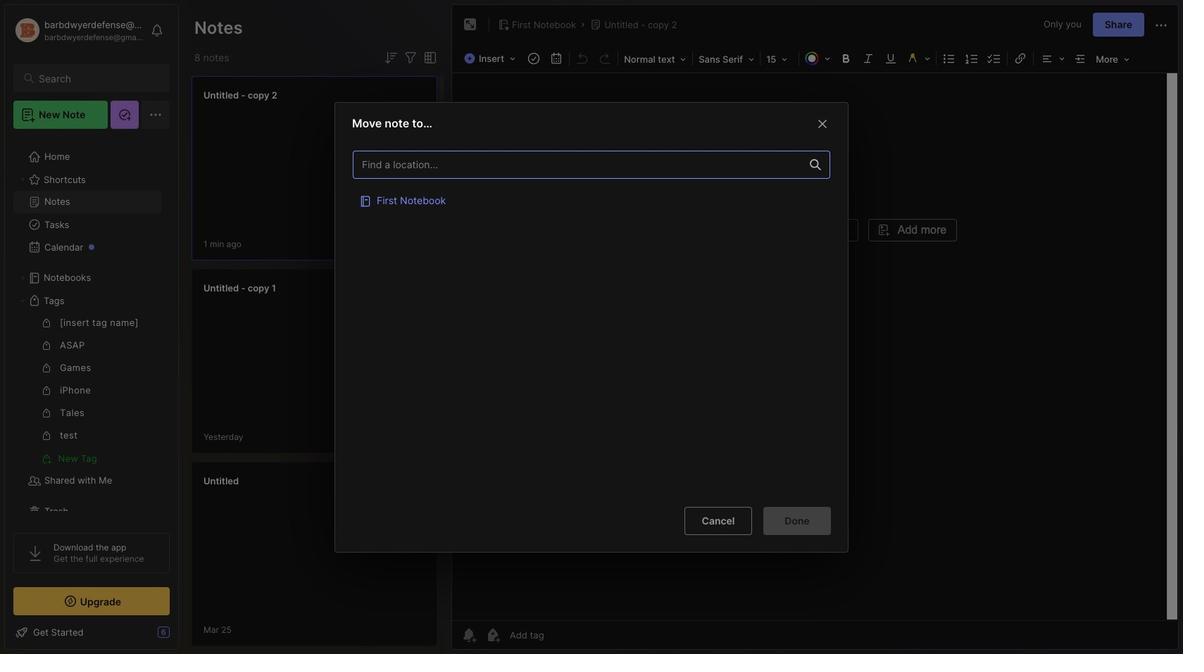Task type: locate. For each thing, give the bounding box(es) containing it.
insert link image
[[1011, 49, 1030, 68]]

more image
[[1092, 49, 1134, 68]]

expand note image
[[462, 16, 479, 33]]

none search field inside main element
[[39, 70, 157, 87]]

expand tags image
[[18, 296, 27, 305]]

Search text field
[[39, 72, 157, 85]]

insert image
[[461, 49, 523, 68]]

None search field
[[39, 70, 157, 87]]

underline image
[[881, 49, 901, 68]]

add a reminder image
[[461, 627, 477, 644]]

bold image
[[836, 49, 856, 68]]

font color image
[[801, 49, 835, 68]]

calendar event image
[[547, 49, 566, 68]]

highlight image
[[902, 49, 935, 68]]

cell
[[353, 185, 830, 213]]

main element
[[0, 0, 183, 654]]

font family image
[[694, 49, 759, 68]]

group
[[13, 312, 161, 470]]

tree inside main element
[[5, 137, 178, 532]]

alignment image
[[1035, 49, 1069, 68]]

numbered list image
[[962, 49, 982, 68]]

task image
[[524, 49, 544, 68]]

tree
[[5, 137, 178, 532]]



Task type: vqa. For each thing, say whether or not it's contained in the screenshot.
Terms.
no



Task type: describe. For each thing, give the bounding box(es) containing it.
heading level image
[[620, 49, 691, 68]]

expand notebooks image
[[18, 274, 27, 282]]

cell inside find a location field
[[353, 185, 830, 213]]

Find a location… text field
[[354, 153, 801, 176]]

bulleted list image
[[940, 49, 959, 68]]

add tag image
[[484, 627, 501, 644]]

group inside main element
[[13, 312, 161, 470]]

font size image
[[762, 49, 797, 68]]

Find a location field
[[346, 143, 837, 495]]

italic image
[[859, 49, 878, 68]]

checklist image
[[985, 49, 1004, 68]]

note window element
[[451, 4, 1179, 650]]

Note Editor text field
[[452, 73, 1178, 620]]

close image
[[814, 115, 831, 132]]

indent image
[[1070, 49, 1090, 68]]



